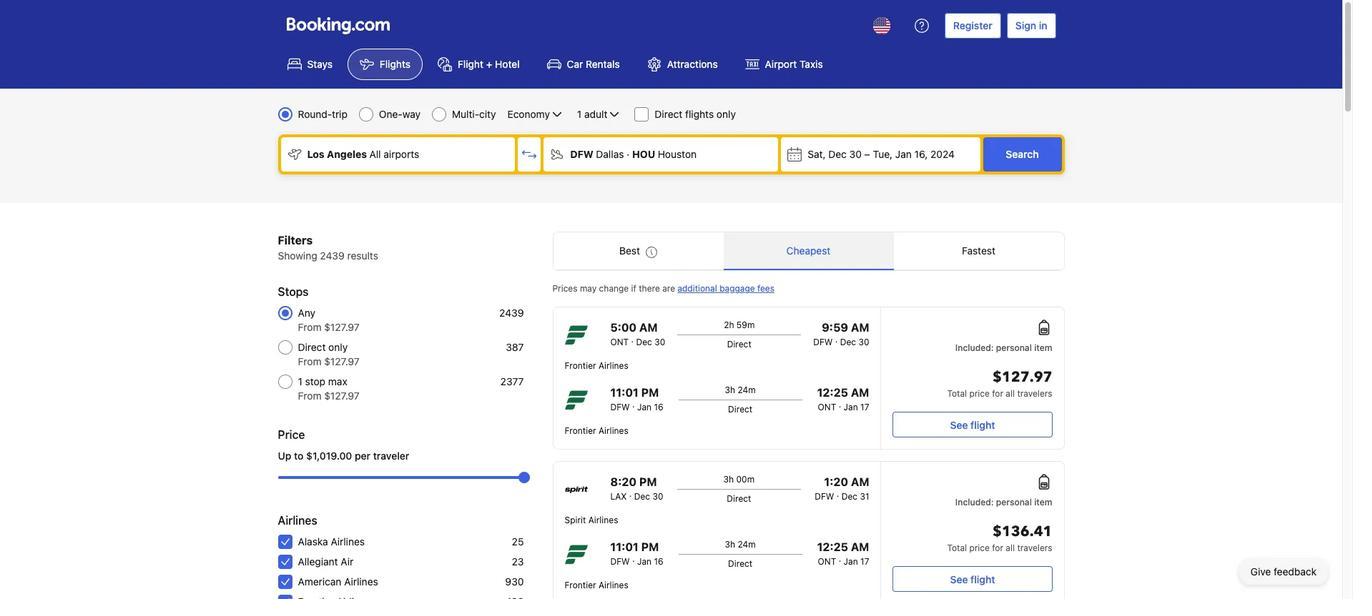 Task type: vqa. For each thing, say whether or not it's contained in the screenshot.
View details
no



Task type: describe. For each thing, give the bounding box(es) containing it.
los
[[307, 148, 324, 160]]

tue,
[[873, 148, 893, 160]]

prices may change if there are additional baggage fees
[[553, 283, 775, 294]]

sign in
[[1016, 19, 1048, 31]]

–
[[865, 148, 870, 160]]

airlines down 5:00
[[599, 361, 629, 371]]

direct only from $127.97
[[298, 341, 360, 368]]

any from $127.97
[[298, 307, 360, 333]]

cheapest button
[[724, 232, 894, 270]]

in
[[1039, 19, 1048, 31]]

$127.97 total price for all travelers
[[947, 368, 1053, 399]]

travelers for $127.97
[[1017, 388, 1053, 399]]

register link
[[945, 13, 1001, 39]]

see flight for $127.97
[[950, 419, 995, 431]]

see for $127.97
[[950, 419, 968, 431]]

trip
[[332, 108, 348, 120]]

$127.97 inside the 1 stop max from $127.97
[[324, 390, 360, 402]]

airlines down spirit airlines
[[599, 580, 629, 591]]

sign in link
[[1007, 13, 1056, 39]]

one-way
[[379, 108, 421, 120]]

stays link
[[275, 49, 345, 80]]

for for $136.41
[[992, 543, 1004, 554]]

25
[[512, 536, 524, 548]]

1 vertical spatial 3h
[[724, 474, 734, 485]]

airlines up 8:20 at the left bottom of page
[[599, 426, 629, 436]]

387
[[506, 341, 524, 353]]

round-
[[298, 108, 332, 120]]

price for $127.97
[[970, 388, 990, 399]]

airlines up air
[[331, 536, 365, 548]]

1 vertical spatial 2439
[[499, 307, 524, 319]]

max
[[328, 376, 347, 388]]

16 for $127.97
[[654, 402, 663, 413]]

am inside 1:20 am dfw . dec 31
[[851, 476, 869, 489]]

stop
[[305, 376, 326, 388]]

search button
[[983, 137, 1062, 172]]

1 for 1 stop max from $127.97
[[298, 376, 302, 388]]

are
[[662, 283, 675, 294]]

up to $1,019.00 per traveler
[[278, 450, 409, 462]]

stops
[[278, 285, 309, 298]]

24m for $136.41
[[738, 539, 756, 550]]

12:25 am ont . jan 17 for $127.97
[[817, 386, 869, 413]]

give feedback button
[[1239, 559, 1328, 585]]

american
[[298, 576, 342, 588]]

give
[[1251, 566, 1271, 578]]

2h
[[724, 320, 734, 330]]

·
[[627, 148, 630, 160]]

for for $127.97
[[992, 388, 1004, 399]]

3h 00m
[[724, 474, 755, 485]]

jan inside dropdown button
[[895, 148, 912, 160]]

city
[[479, 108, 496, 120]]

ont for $127.97
[[818, 402, 836, 413]]

baggage
[[720, 283, 755, 294]]

2377
[[500, 376, 524, 388]]

flight for $127.97
[[971, 419, 995, 431]]

direct inside "direct only from $127.97"
[[298, 341, 326, 353]]

1:20 am dfw . dec 31
[[815, 476, 869, 502]]

$127.97 inside any from $127.97
[[324, 321, 360, 333]]

see flight for $136.41
[[950, 573, 995, 585]]

5:00
[[610, 321, 637, 334]]

round-trip
[[298, 108, 348, 120]]

930
[[505, 576, 524, 588]]

from inside any from $127.97
[[298, 321, 322, 333]]

flights
[[685, 108, 714, 120]]

sat, dec 30 – tue, jan 16, 2024 button
[[781, 137, 980, 172]]

frontier airlines for $136.41
[[565, 580, 629, 591]]

alaska
[[298, 536, 328, 548]]

if
[[631, 283, 636, 294]]

am down 31
[[851, 541, 869, 554]]

adult
[[584, 108, 608, 120]]

one-
[[379, 108, 403, 120]]

best
[[619, 245, 640, 257]]

$136.41 total price for all travelers
[[947, 522, 1053, 554]]

1 adult
[[577, 108, 608, 120]]

flights
[[380, 58, 411, 70]]

direct flights only
[[655, 108, 736, 120]]

2h 59m
[[724, 320, 755, 330]]

dfw dallas · hou houston
[[570, 148, 697, 160]]

ont for $136.41
[[818, 556, 836, 567]]

allegiant air
[[298, 556, 353, 568]]

personal for $127.97
[[996, 343, 1032, 353]]

airport
[[765, 58, 797, 70]]

dfw inside 9:59 am dfw . dec 30
[[813, 337, 833, 348]]

spirit airlines
[[565, 515, 618, 526]]

dfw inside 1:20 am dfw . dec 31
[[815, 491, 834, 502]]

hou
[[632, 148, 655, 160]]

best button
[[553, 232, 724, 270]]

frontier airlines for $127.97
[[565, 426, 629, 436]]

travelers for $136.41
[[1017, 543, 1053, 554]]

price for $136.41
[[970, 543, 990, 554]]

fees
[[757, 283, 775, 294]]

all for $127.97
[[1006, 388, 1015, 399]]

filters
[[278, 234, 313, 247]]

3h for $127.97
[[725, 385, 735, 396]]

filters showing 2439 results
[[278, 234, 378, 262]]

sat,
[[808, 148, 826, 160]]

total for $127.97
[[947, 388, 967, 399]]

car rentals
[[567, 58, 620, 70]]

dec for 9:59 am
[[840, 337, 856, 348]]

1 horizontal spatial only
[[717, 108, 736, 120]]

traveler
[[373, 450, 409, 462]]

airport taxis
[[765, 58, 823, 70]]

all for $136.41
[[1006, 543, 1015, 554]]

dec for 1:20 am
[[842, 491, 858, 502]]

american airlines
[[298, 576, 378, 588]]

airlines right spirit
[[588, 515, 618, 526]]

to
[[294, 450, 304, 462]]

per
[[355, 450, 371, 462]]

$127.97 inside "$127.97 total price for all travelers"
[[993, 368, 1053, 387]]

multi-
[[452, 108, 479, 120]]

taxis
[[800, 58, 823, 70]]

$136.41
[[993, 522, 1053, 541]]

included: for $127.97
[[955, 343, 994, 353]]

any
[[298, 307, 315, 319]]

8:20 pm lax . dec 30
[[610, 476, 663, 502]]

9:59 am dfw . dec 30
[[813, 321, 869, 348]]

3h 24m for $136.41
[[725, 539, 756, 550]]

9:59
[[822, 321, 848, 334]]

30 for 9:59 am
[[859, 337, 869, 348]]

flight for $136.41
[[971, 573, 995, 585]]

tab list containing best
[[553, 232, 1064, 271]]

1 stop max from $127.97
[[298, 376, 360, 402]]

see for $136.41
[[950, 573, 968, 585]]



Task type: locate. For each thing, give the bounding box(es) containing it.
0 vertical spatial see flight
[[950, 419, 995, 431]]

2 frontier airlines from the top
[[565, 426, 629, 436]]

0 vertical spatial ont
[[610, 337, 629, 348]]

0 vertical spatial all
[[1006, 388, 1015, 399]]

pm down 5:00 am ont . dec 30
[[641, 386, 659, 399]]

. inside 9:59 am dfw . dec 30
[[835, 334, 838, 345]]

1 vertical spatial personal
[[996, 497, 1032, 508]]

2 vertical spatial pm
[[641, 541, 659, 554]]

pm for $127.97
[[641, 386, 659, 399]]

total
[[947, 388, 967, 399], [947, 543, 967, 554]]

1 personal from the top
[[996, 343, 1032, 353]]

0 vertical spatial 1
[[577, 108, 582, 120]]

30 inside 8:20 pm lax . dec 30
[[653, 491, 663, 502]]

from up the stop
[[298, 355, 322, 368]]

0 vertical spatial 24m
[[738, 385, 756, 396]]

1 total from the top
[[947, 388, 967, 399]]

2 12:25 am ont . jan 17 from the top
[[817, 541, 869, 567]]

included:
[[955, 343, 994, 353], [955, 497, 994, 508]]

1 inside the 1 stop max from $127.97
[[298, 376, 302, 388]]

2 included: personal item from the top
[[955, 497, 1053, 508]]

1 from from the top
[[298, 321, 322, 333]]

am
[[639, 321, 658, 334], [851, 321, 869, 334], [851, 386, 869, 399], [851, 476, 869, 489], [851, 541, 869, 554]]

travelers inside $136.41 total price for all travelers
[[1017, 543, 1053, 554]]

24m down 00m
[[738, 539, 756, 550]]

price inside $136.41 total price for all travelers
[[970, 543, 990, 554]]

1 see flight button from the top
[[893, 412, 1053, 438]]

dfw
[[570, 148, 594, 160], [813, 337, 833, 348], [610, 402, 630, 413], [815, 491, 834, 502], [610, 556, 630, 567]]

from down the stop
[[298, 390, 322, 402]]

0 vertical spatial 12:25
[[817, 386, 848, 399]]

0 horizontal spatial 1
[[298, 376, 302, 388]]

flight + hotel
[[458, 58, 520, 70]]

1 16 from the top
[[654, 402, 663, 413]]

2 price from the top
[[970, 543, 990, 554]]

1 all from the top
[[1006, 388, 1015, 399]]

30 inside 5:00 am ont . dec 30
[[655, 337, 665, 348]]

1 vertical spatial only
[[328, 341, 348, 353]]

item for $136.41
[[1034, 497, 1053, 508]]

1 vertical spatial frontier
[[565, 426, 596, 436]]

2 vertical spatial 3h
[[725, 539, 735, 550]]

1 vertical spatial for
[[992, 543, 1004, 554]]

1 11:01 from the top
[[610, 386, 639, 399]]

5:00 am ont . dec 30
[[610, 321, 665, 348]]

. inside 8:20 pm lax . dec 30
[[629, 489, 632, 499]]

12:25 down 1:20 am dfw . dec 31
[[817, 541, 848, 554]]

23
[[512, 556, 524, 568]]

1 vertical spatial see flight button
[[893, 567, 1053, 592]]

11:01 pm dfw . jan 16 for $136.41
[[610, 541, 663, 567]]

2439 left results
[[320, 250, 345, 262]]

16
[[654, 402, 663, 413], [654, 556, 663, 567]]

fastest
[[962, 245, 996, 257]]

for inside "$127.97 total price for all travelers"
[[992, 388, 1004, 399]]

0 vertical spatial included: personal item
[[955, 343, 1053, 353]]

prices
[[553, 283, 578, 294]]

dec right the sat,
[[828, 148, 847, 160]]

1 item from the top
[[1034, 343, 1053, 353]]

1 vertical spatial 24m
[[738, 539, 756, 550]]

2 24m from the top
[[738, 539, 756, 550]]

price
[[970, 388, 990, 399], [970, 543, 990, 554]]

31
[[860, 491, 869, 502]]

2 3h 24m from the top
[[725, 539, 756, 550]]

0 vertical spatial personal
[[996, 343, 1032, 353]]

see
[[950, 419, 968, 431], [950, 573, 968, 585]]

dec inside dropdown button
[[828, 148, 847, 160]]

1 vertical spatial frontier airlines
[[565, 426, 629, 436]]

1 vertical spatial see flight
[[950, 573, 995, 585]]

12:25 for $127.97
[[817, 386, 848, 399]]

1 included: personal item from the top
[[955, 343, 1053, 353]]

11:01 pm dfw . jan 16 for $127.97
[[610, 386, 663, 413]]

flight + hotel link
[[426, 49, 532, 80]]

see down $136.41 total price for all travelers
[[950, 573, 968, 585]]

for inside $136.41 total price for all travelers
[[992, 543, 1004, 554]]

11:01 pm dfw . jan 16 down spirit airlines
[[610, 541, 663, 567]]

11:01 pm dfw . jan 16 down 5:00 am ont . dec 30
[[610, 386, 663, 413]]

+
[[486, 58, 492, 70]]

frontier airlines down 5:00
[[565, 361, 629, 371]]

flight down $136.41 total price for all travelers
[[971, 573, 995, 585]]

24m down 59m at the right bottom
[[738, 385, 756, 396]]

1 12:25 from the top
[[817, 386, 848, 399]]

1 horizontal spatial 1
[[577, 108, 582, 120]]

1 see flight from the top
[[950, 419, 995, 431]]

included: personal item up "$127.97 total price for all travelers"
[[955, 343, 1053, 353]]

angeles
[[327, 148, 367, 160]]

included: personal item up $136.41
[[955, 497, 1053, 508]]

3h left 00m
[[724, 474, 734, 485]]

2 item from the top
[[1034, 497, 1053, 508]]

dec inside 5:00 am ont . dec 30
[[636, 337, 652, 348]]

am up 31
[[851, 476, 869, 489]]

12:25 down 9:59 am dfw . dec 30
[[817, 386, 848, 399]]

pm down 8:20 pm lax . dec 30
[[641, 541, 659, 554]]

1 vertical spatial 1
[[298, 376, 302, 388]]

1 inside dropdown button
[[577, 108, 582, 120]]

2 vertical spatial ont
[[818, 556, 836, 567]]

1 vertical spatial total
[[947, 543, 967, 554]]

1 24m from the top
[[738, 385, 756, 396]]

attractions link
[[635, 49, 730, 80]]

0 vertical spatial pm
[[641, 386, 659, 399]]

included: personal item for $127.97
[[955, 343, 1053, 353]]

3h 24m down 2h 59m
[[725, 385, 756, 396]]

30 for 5:00 am
[[655, 337, 665, 348]]

2 from from the top
[[298, 355, 322, 368]]

am inside 5:00 am ont . dec 30
[[639, 321, 658, 334]]

1 frontier from the top
[[565, 361, 596, 371]]

alaska airlines
[[298, 536, 365, 548]]

included: up $136.41 total price for all travelers
[[955, 497, 994, 508]]

dec for 5:00 am
[[636, 337, 652, 348]]

2439
[[320, 250, 345, 262], [499, 307, 524, 319]]

item
[[1034, 343, 1053, 353], [1034, 497, 1053, 508]]

0 vertical spatial 12:25 am ont . jan 17
[[817, 386, 869, 413]]

24m
[[738, 385, 756, 396], [738, 539, 756, 550]]

1 left the stop
[[298, 376, 302, 388]]

tab list
[[553, 232, 1064, 271]]

12:25 am ont . jan 17 for $136.41
[[817, 541, 869, 567]]

1 vertical spatial ont
[[818, 402, 836, 413]]

frontier for $136.41
[[565, 580, 596, 591]]

0 vertical spatial included:
[[955, 343, 994, 353]]

2439 inside filters showing 2439 results
[[320, 250, 345, 262]]

pm right 8:20 at the left bottom of page
[[639, 476, 657, 489]]

2 see flight button from the top
[[893, 567, 1053, 592]]

1 vertical spatial 11:01 pm dfw . jan 16
[[610, 541, 663, 567]]

1 12:25 am ont . jan 17 from the top
[[817, 386, 869, 413]]

2 12:25 from the top
[[817, 541, 848, 554]]

dec inside 8:20 pm lax . dec 30
[[634, 491, 650, 502]]

00m
[[736, 474, 755, 485]]

11:01 down 5:00 am ont . dec 30
[[610, 386, 639, 399]]

0 vertical spatial price
[[970, 388, 990, 399]]

24m for $127.97
[[738, 385, 756, 396]]

total inside "$127.97 total price for all travelers"
[[947, 388, 967, 399]]

houston
[[658, 148, 697, 160]]

pm inside 8:20 pm lax . dec 30
[[639, 476, 657, 489]]

1 17 from the top
[[861, 402, 869, 413]]

for
[[992, 388, 1004, 399], [992, 543, 1004, 554]]

see flight button down $136.41 total price for all travelers
[[893, 567, 1053, 592]]

0 vertical spatial frontier
[[565, 361, 596, 371]]

airlines down air
[[344, 576, 378, 588]]

1 vertical spatial 3h 24m
[[725, 539, 756, 550]]

2 for from the top
[[992, 543, 1004, 554]]

11:01 for $136.41
[[610, 541, 639, 554]]

. inside 1:20 am dfw . dec 31
[[837, 489, 839, 499]]

12:25 am ont . jan 17
[[817, 386, 869, 413], [817, 541, 869, 567]]

ont inside 5:00 am ont . dec 30
[[610, 337, 629, 348]]

1 vertical spatial 12:25
[[817, 541, 848, 554]]

car rentals link
[[535, 49, 632, 80]]

lax
[[610, 491, 627, 502]]

1 vertical spatial price
[[970, 543, 990, 554]]

3h 24m for $127.97
[[725, 385, 756, 396]]

1 vertical spatial item
[[1034, 497, 1053, 508]]

am inside 9:59 am dfw . dec 30
[[851, 321, 869, 334]]

1 for 1 adult
[[577, 108, 582, 120]]

frontier airlines up 8:20 at the left bottom of page
[[565, 426, 629, 436]]

0 vertical spatial see
[[950, 419, 968, 431]]

am down 9:59 am dfw . dec 30
[[851, 386, 869, 399]]

additional baggage fees link
[[678, 283, 775, 294]]

0 vertical spatial only
[[717, 108, 736, 120]]

3h down 2h
[[725, 385, 735, 396]]

1 vertical spatial pm
[[639, 476, 657, 489]]

0 vertical spatial see flight button
[[893, 412, 1053, 438]]

1 vertical spatial flight
[[971, 573, 995, 585]]

12:25 for $136.41
[[817, 541, 848, 554]]

0 vertical spatial frontier airlines
[[565, 361, 629, 371]]

0 vertical spatial for
[[992, 388, 1004, 399]]

am right 9:59
[[851, 321, 869, 334]]

results
[[347, 250, 378, 262]]

1 vertical spatial 11:01
[[610, 541, 639, 554]]

way
[[403, 108, 421, 120]]

11:01 pm dfw . jan 16
[[610, 386, 663, 413], [610, 541, 663, 567]]

0 vertical spatial 11:01
[[610, 386, 639, 399]]

travelers
[[1017, 388, 1053, 399], [1017, 543, 1053, 554]]

personal up $136.41
[[996, 497, 1032, 508]]

dec down 9:59
[[840, 337, 856, 348]]

11:01
[[610, 386, 639, 399], [610, 541, 639, 554]]

3h for $136.41
[[725, 539, 735, 550]]

dec for 8:20 pm
[[634, 491, 650, 502]]

30 inside 9:59 am dfw . dec 30
[[859, 337, 869, 348]]

17 for $127.97
[[861, 402, 869, 413]]

flight
[[458, 58, 483, 70]]

only down any from $127.97
[[328, 341, 348, 353]]

total for $136.41
[[947, 543, 967, 554]]

2 vertical spatial from
[[298, 390, 322, 402]]

3 frontier airlines from the top
[[565, 580, 629, 591]]

airlines
[[599, 361, 629, 371], [599, 426, 629, 436], [278, 514, 317, 527], [588, 515, 618, 526], [331, 536, 365, 548], [344, 576, 378, 588], [599, 580, 629, 591]]

from inside the 1 stop max from $127.97
[[298, 390, 322, 402]]

0 vertical spatial flight
[[971, 419, 995, 431]]

air
[[341, 556, 353, 568]]

airports
[[384, 148, 419, 160]]

0 vertical spatial 3h
[[725, 385, 735, 396]]

3h down 3h 00m
[[725, 539, 735, 550]]

1 11:01 pm dfw . jan 16 from the top
[[610, 386, 663, 413]]

see flight button down "$127.97 total price for all travelers"
[[893, 412, 1053, 438]]

flights link
[[348, 49, 423, 80]]

2 personal from the top
[[996, 497, 1032, 508]]

frontier for $127.97
[[565, 426, 596, 436]]

may
[[580, 283, 597, 294]]

0 vertical spatial item
[[1034, 343, 1053, 353]]

los angeles all airports
[[307, 148, 419, 160]]

travelers inside "$127.97 total price for all travelers"
[[1017, 388, 1053, 399]]

1 travelers from the top
[[1017, 388, 1053, 399]]

dec down 5:00
[[636, 337, 652, 348]]

2 travelers from the top
[[1017, 543, 1053, 554]]

price
[[278, 428, 305, 441]]

2 11:01 from the top
[[610, 541, 639, 554]]

0 vertical spatial from
[[298, 321, 322, 333]]

personal for $136.41
[[996, 497, 1032, 508]]

1 vertical spatial from
[[298, 355, 322, 368]]

1 vertical spatial 16
[[654, 556, 663, 567]]

17 for $136.41
[[861, 556, 869, 567]]

1 included: from the top
[[955, 343, 994, 353]]

0 horizontal spatial 2439
[[320, 250, 345, 262]]

3 from from the top
[[298, 390, 322, 402]]

2 total from the top
[[947, 543, 967, 554]]

0 vertical spatial 2439
[[320, 250, 345, 262]]

see flight down $136.41 total price for all travelers
[[950, 573, 995, 585]]

pm for $136.41
[[641, 541, 659, 554]]

see down "$127.97 total price for all travelers"
[[950, 419, 968, 431]]

ont
[[610, 337, 629, 348], [818, 402, 836, 413], [818, 556, 836, 567]]

booking.com logo image
[[286, 17, 389, 34], [286, 17, 389, 34]]

1 horizontal spatial 2439
[[499, 307, 524, 319]]

1 3h 24m from the top
[[725, 385, 756, 396]]

from inside "direct only from $127.97"
[[298, 355, 322, 368]]

1 vertical spatial included: personal item
[[955, 497, 1053, 508]]

2 17 from the top
[[861, 556, 869, 567]]

1 for from the top
[[992, 388, 1004, 399]]

$127.97
[[324, 321, 360, 333], [324, 355, 360, 368], [993, 368, 1053, 387], [324, 390, 360, 402]]

see flight down "$127.97 total price for all travelers"
[[950, 419, 995, 431]]

from down any
[[298, 321, 322, 333]]

feedback
[[1274, 566, 1317, 578]]

all
[[369, 148, 381, 160]]

16 for $136.41
[[654, 556, 663, 567]]

1 vertical spatial see
[[950, 573, 968, 585]]

1 frontier airlines from the top
[[565, 361, 629, 371]]

dallas
[[596, 148, 624, 160]]

up
[[278, 450, 291, 462]]

0 vertical spatial 3h 24m
[[725, 385, 756, 396]]

dec right the lax
[[634, 491, 650, 502]]

0 vertical spatial 17
[[861, 402, 869, 413]]

allegiant
[[298, 556, 338, 568]]

economy
[[508, 108, 550, 120]]

2 vertical spatial frontier
[[565, 580, 596, 591]]

all
[[1006, 388, 1015, 399], [1006, 543, 1015, 554]]

2 11:01 pm dfw . jan 16 from the top
[[610, 541, 663, 567]]

am right 5:00
[[639, 321, 658, 334]]

0 horizontal spatial only
[[328, 341, 348, 353]]

best image
[[646, 247, 657, 258]]

0 vertical spatial 11:01 pm dfw . jan 16
[[610, 386, 663, 413]]

1 vertical spatial included:
[[955, 497, 994, 508]]

stays
[[307, 58, 333, 70]]

11:01 down spirit airlines
[[610, 541, 639, 554]]

dec left 31
[[842, 491, 858, 502]]

2439 up 387
[[499, 307, 524, 319]]

1 left adult
[[577, 108, 582, 120]]

all inside $136.41 total price for all travelers
[[1006, 543, 1015, 554]]

showing
[[278, 250, 317, 262]]

give feedback
[[1251, 566, 1317, 578]]

2 all from the top
[[1006, 543, 1015, 554]]

2 included: from the top
[[955, 497, 994, 508]]

30
[[849, 148, 862, 160], [655, 337, 665, 348], [859, 337, 869, 348], [653, 491, 663, 502]]

dec inside 1:20 am dfw . dec 31
[[842, 491, 858, 502]]

see flight button for $136.41
[[893, 567, 1053, 592]]

only right the flights
[[717, 108, 736, 120]]

1 vertical spatial all
[[1006, 543, 1015, 554]]

search
[[1006, 148, 1039, 160]]

best image
[[646, 247, 657, 258]]

total inside $136.41 total price for all travelers
[[947, 543, 967, 554]]

0 vertical spatial travelers
[[1017, 388, 1053, 399]]

item up "$127.97 total price for all travelers"
[[1034, 343, 1053, 353]]

30 inside dropdown button
[[849, 148, 862, 160]]

item for $127.97
[[1034, 343, 1053, 353]]

car
[[567, 58, 583, 70]]

there
[[639, 283, 660, 294]]

see flight button for $127.97
[[893, 412, 1053, 438]]

1 flight from the top
[[971, 419, 995, 431]]

1 vertical spatial 12:25 am ont . jan 17
[[817, 541, 869, 567]]

register
[[953, 19, 993, 31]]

1 vertical spatial travelers
[[1017, 543, 1053, 554]]

hotel
[[495, 58, 520, 70]]

1 see from the top
[[950, 419, 968, 431]]

11:01 for $127.97
[[610, 386, 639, 399]]

cheapest
[[787, 245, 831, 257]]

0 vertical spatial 16
[[654, 402, 663, 413]]

1:20
[[824, 476, 848, 489]]

1 vertical spatial 17
[[861, 556, 869, 567]]

2 see from the top
[[950, 573, 968, 585]]

airlines up alaska
[[278, 514, 317, 527]]

attractions
[[667, 58, 718, 70]]

item up $136.41
[[1034, 497, 1053, 508]]

included: personal item for $136.41
[[955, 497, 1053, 508]]

price inside "$127.97 total price for all travelers"
[[970, 388, 990, 399]]

2 flight from the top
[[971, 573, 995, 585]]

spirit
[[565, 515, 586, 526]]

1 price from the top
[[970, 388, 990, 399]]

3h 24m down 3h 00m
[[725, 539, 756, 550]]

16,
[[915, 148, 928, 160]]

30 for 8:20 pm
[[653, 491, 663, 502]]

2 frontier from the top
[[565, 426, 596, 436]]

frontier airlines down spirit airlines
[[565, 580, 629, 591]]

. inside 5:00 am ont . dec 30
[[631, 334, 634, 345]]

0 vertical spatial total
[[947, 388, 967, 399]]

included: up "$127.97 total price for all travelers"
[[955, 343, 994, 353]]

all inside "$127.97 total price for all travelers"
[[1006, 388, 1015, 399]]

2024
[[931, 148, 955, 160]]

1 adult button
[[576, 106, 623, 123]]

dec inside 9:59 am dfw . dec 30
[[840, 337, 856, 348]]

12:25 am ont . jan 17 down 9:59 am dfw . dec 30
[[817, 386, 869, 413]]

12:25 am ont . jan 17 down 31
[[817, 541, 869, 567]]

3 frontier from the top
[[565, 580, 596, 591]]

$127.97 inside "direct only from $127.97"
[[324, 355, 360, 368]]

2 vertical spatial frontier airlines
[[565, 580, 629, 591]]

personal up "$127.97 total price for all travelers"
[[996, 343, 1032, 353]]

2 16 from the top
[[654, 556, 663, 567]]

flight down "$127.97 total price for all travelers"
[[971, 419, 995, 431]]

included: for $136.41
[[955, 497, 994, 508]]

8:20
[[610, 476, 637, 489]]

only inside "direct only from $127.97"
[[328, 341, 348, 353]]

2 see flight from the top
[[950, 573, 995, 585]]



